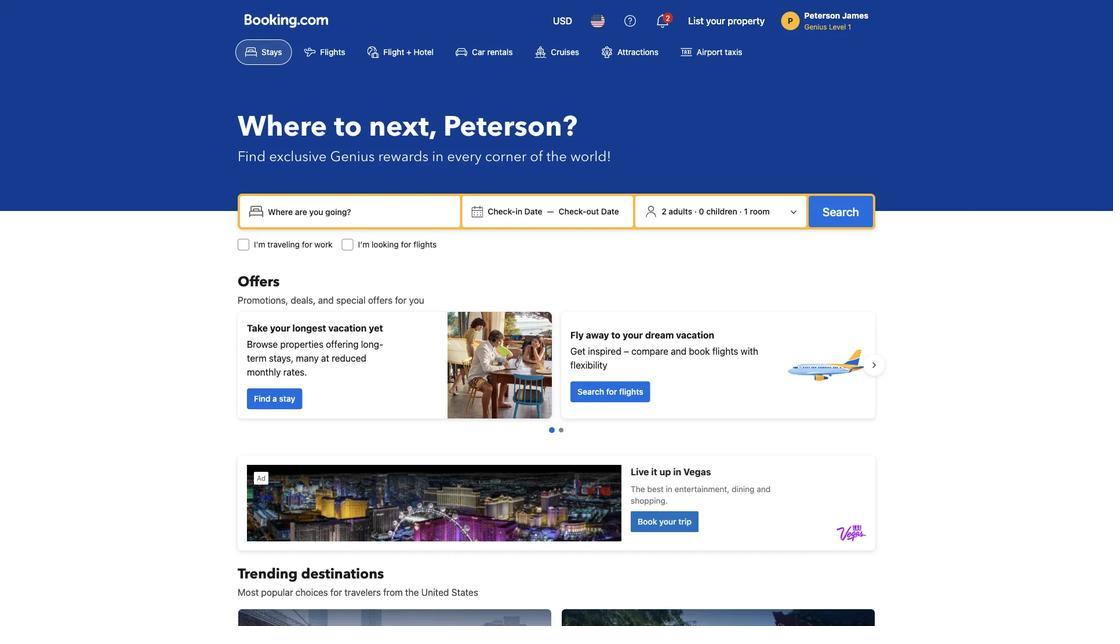 Task type: locate. For each thing, give the bounding box(es) containing it.
1 horizontal spatial to
[[612, 330, 621, 341]]

attractions
[[618, 47, 659, 57]]

promotions,
[[238, 295, 288, 306]]

flights left with
[[713, 346, 739, 357]]

1 vertical spatial the
[[406, 587, 419, 598]]

your right list
[[707, 15, 726, 26]]

your inside take your longest vacation yet browse properties offering long- term stays, many at reduced monthly rates.
[[270, 323, 290, 334]]

to inside fly away to your dream vacation get inspired – compare and book flights with flexibility
[[612, 330, 621, 341]]

adults
[[669, 207, 693, 216]]

1 horizontal spatial check-
[[559, 207, 587, 216]]

your right "take"
[[270, 323, 290, 334]]

in left every
[[432, 147, 444, 166]]

1 vertical spatial search
[[578, 387, 605, 397]]

your for list
[[707, 15, 726, 26]]

the right from
[[406, 587, 419, 598]]

offers
[[368, 295, 393, 306]]

with
[[741, 346, 759, 357]]

where to next, peterson? find exclusive genius rewards in every corner of the world!
[[238, 108, 612, 166]]

for left 'you'
[[395, 295, 407, 306]]

rentals
[[488, 47, 513, 57]]

your inside fly away to your dream vacation get inspired – compare and book flights with flexibility
[[623, 330, 643, 341]]

vacation inside take your longest vacation yet browse properties offering long- term stays, many at reduced monthly rates.
[[329, 323, 367, 334]]

stays
[[262, 47, 282, 57]]

0 horizontal spatial vacation
[[329, 323, 367, 334]]

the right of
[[547, 147, 567, 166]]

the inside trending destinations most popular choices for travelers from the united states
[[406, 587, 419, 598]]

trending
[[238, 565, 298, 584]]

property
[[728, 15, 765, 26]]

· left 0
[[695, 207, 697, 216]]

1 horizontal spatial the
[[547, 147, 567, 166]]

2 for 2 adults · 0 children · 1 room
[[662, 207, 667, 216]]

0 vertical spatial search
[[823, 205, 860, 218]]

2 left list
[[666, 14, 671, 22]]

1 vertical spatial genius
[[330, 147, 375, 166]]

0 vertical spatial the
[[547, 147, 567, 166]]

list your property
[[689, 15, 765, 26]]

i'm looking for flights
[[358, 240, 437, 249]]

1 horizontal spatial genius
[[805, 23, 828, 31]]

find left a
[[254, 394, 271, 404]]

genius
[[805, 23, 828, 31], [330, 147, 375, 166]]

search
[[823, 205, 860, 218], [578, 387, 605, 397]]

exclusive
[[269, 147, 327, 166]]

and right 'deals,'
[[318, 295, 334, 306]]

and inside fly away to your dream vacation get inspired – compare and book flights with flexibility
[[671, 346, 687, 357]]

1 date from the left
[[525, 207, 543, 216]]

1 vertical spatial 2
[[662, 207, 667, 216]]

1 horizontal spatial flights
[[620, 387, 644, 397]]

0 vertical spatial to
[[334, 108, 362, 146]]

2
[[666, 14, 671, 22], [662, 207, 667, 216]]

genius inside peterson james genius level 1
[[805, 23, 828, 31]]

trending destinations most popular choices for travelers from the united states
[[238, 565, 479, 598]]

hotel
[[414, 47, 434, 57]]

2 for 2
[[666, 14, 671, 22]]

1 horizontal spatial search
[[823, 205, 860, 218]]

1 left room
[[745, 207, 748, 216]]

monthly
[[247, 367, 281, 378]]

to right away
[[612, 330, 621, 341]]

0 horizontal spatial search
[[578, 387, 605, 397]]

—
[[547, 207, 554, 216]]

search inside button
[[823, 205, 860, 218]]

world!
[[571, 147, 612, 166]]

0 vertical spatial 2
[[666, 14, 671, 22]]

0 horizontal spatial in
[[432, 147, 444, 166]]

1 vertical spatial and
[[671, 346, 687, 357]]

search for search for flights
[[578, 387, 605, 397]]

2 vertical spatial flights
[[620, 387, 644, 397]]

1 check- from the left
[[488, 207, 516, 216]]

vacation up book
[[677, 330, 715, 341]]

the
[[547, 147, 567, 166], [406, 587, 419, 598]]

peterson
[[805, 11, 841, 20]]

take
[[247, 323, 268, 334]]

1 horizontal spatial in
[[516, 207, 523, 216]]

your
[[707, 15, 726, 26], [270, 323, 290, 334], [623, 330, 643, 341]]

–
[[624, 346, 630, 357]]

traveling
[[268, 240, 300, 249]]

1 right level at the top
[[849, 23, 852, 31]]

1 · from the left
[[695, 207, 697, 216]]

away
[[586, 330, 610, 341]]

work
[[315, 240, 333, 249]]

0 horizontal spatial the
[[406, 587, 419, 598]]

peterson?
[[444, 108, 578, 146]]

and left book
[[671, 346, 687, 357]]

find a stay
[[254, 394, 295, 404]]

flights right looking
[[414, 240, 437, 249]]

united
[[422, 587, 449, 598]]

genius left rewards
[[330, 147, 375, 166]]

in left "—" at the left top of the page
[[516, 207, 523, 216]]

i'm
[[254, 240, 265, 249]]

cruises link
[[525, 39, 589, 65]]

2 inside dropdown button
[[666, 14, 671, 22]]

stays link
[[236, 39, 292, 65]]

1 horizontal spatial date
[[602, 207, 620, 216]]

· right children
[[740, 207, 742, 216]]

fly
[[571, 330, 584, 341]]

flights
[[320, 47, 345, 57]]

date left "—" at the left top of the page
[[525, 207, 543, 216]]

date right out
[[602, 207, 620, 216]]

taxis
[[725, 47, 743, 57]]

of
[[530, 147, 543, 166]]

for down the destinations
[[331, 587, 342, 598]]

destinations
[[301, 565, 384, 584]]

main content
[[229, 272, 885, 627]]

0 vertical spatial find
[[238, 147, 266, 166]]

special
[[336, 295, 366, 306]]

0 vertical spatial and
[[318, 295, 334, 306]]

1 horizontal spatial and
[[671, 346, 687, 357]]

the inside where to next, peterson? find exclusive genius rewards in every corner of the world!
[[547, 147, 567, 166]]

1 inside peterson james genius level 1
[[849, 23, 852, 31]]

booking.com image
[[245, 14, 328, 28]]

0 horizontal spatial and
[[318, 295, 334, 306]]

0 horizontal spatial your
[[270, 323, 290, 334]]

2 button
[[649, 7, 677, 35]]

in
[[432, 147, 444, 166], [516, 207, 523, 216]]

0 vertical spatial genius
[[805, 23, 828, 31]]

fly away to your dream vacation get inspired – compare and book flights with flexibility
[[571, 330, 759, 371]]

0 horizontal spatial date
[[525, 207, 543, 216]]

2 left the adults
[[662, 207, 667, 216]]

usd
[[553, 15, 573, 26]]

1 horizontal spatial 1
[[849, 23, 852, 31]]

book
[[689, 346, 710, 357]]

2 horizontal spatial your
[[707, 15, 726, 26]]

Where are you going? field
[[263, 201, 456, 222]]

car rentals link
[[446, 39, 523, 65]]

your up – on the right of the page
[[623, 330, 643, 341]]

to inside where to next, peterson? find exclusive genius rewards in every corner of the world!
[[334, 108, 362, 146]]

find down where
[[238, 147, 266, 166]]

1
[[849, 23, 852, 31], [745, 207, 748, 216]]

1 vertical spatial 1
[[745, 207, 748, 216]]

1 vertical spatial flights
[[713, 346, 739, 357]]

0 vertical spatial 1
[[849, 23, 852, 31]]

1 horizontal spatial your
[[623, 330, 643, 341]]

vacation up offering
[[329, 323, 367, 334]]

p
[[788, 16, 794, 26]]

genius down peterson at the right of page
[[805, 23, 828, 31]]

1 vertical spatial find
[[254, 394, 271, 404]]

2 inside button
[[662, 207, 667, 216]]

progress bar
[[549, 428, 564, 433]]

1 vertical spatial in
[[516, 207, 523, 216]]

every
[[447, 147, 482, 166]]

1 vertical spatial to
[[612, 330, 621, 341]]

check- left "—" at the left top of the page
[[488, 207, 516, 216]]

airport taxis link
[[671, 39, 753, 65]]

2 check- from the left
[[559, 207, 587, 216]]

and inside offers promotions, deals, and special offers for you
[[318, 295, 334, 306]]

0 vertical spatial in
[[432, 147, 444, 166]]

0 horizontal spatial 1
[[745, 207, 748, 216]]

0 horizontal spatial check-
[[488, 207, 516, 216]]

long-
[[361, 339, 384, 350]]

0 horizontal spatial genius
[[330, 147, 375, 166]]

deals,
[[291, 295, 316, 306]]

flights
[[414, 240, 437, 249], [713, 346, 739, 357], [620, 387, 644, 397]]

region
[[229, 307, 885, 424]]

for right looking
[[401, 240, 412, 249]]

list
[[689, 15, 704, 26]]

date
[[525, 207, 543, 216], [602, 207, 620, 216]]

corner
[[485, 147, 527, 166]]

i'm traveling for work
[[254, 240, 333, 249]]

progress bar inside main content
[[549, 428, 564, 433]]

offers promotions, deals, and special offers for you
[[238, 272, 425, 306]]

genius inside where to next, peterson? find exclusive genius rewards in every corner of the world!
[[330, 147, 375, 166]]

fly away to your dream vacation image
[[786, 325, 867, 406]]

flights down – on the right of the page
[[620, 387, 644, 397]]

find inside region
[[254, 394, 271, 404]]

1 horizontal spatial vacation
[[677, 330, 715, 341]]

a
[[273, 394, 277, 404]]

0 horizontal spatial flights
[[414, 240, 437, 249]]

region containing take your longest vacation yet
[[229, 307, 885, 424]]

0 horizontal spatial ·
[[695, 207, 697, 216]]

1 horizontal spatial ·
[[740, 207, 742, 216]]

to left next,
[[334, 108, 362, 146]]

check- right "—" at the left top of the page
[[559, 207, 587, 216]]

stays,
[[269, 353, 294, 364]]

2 horizontal spatial flights
[[713, 346, 739, 357]]

popular
[[261, 587, 293, 598]]

for left work
[[302, 240, 312, 249]]

stay
[[279, 394, 295, 404]]

0 horizontal spatial to
[[334, 108, 362, 146]]

search inside region
[[578, 387, 605, 397]]



Task type: vqa. For each thing, say whether or not it's contained in the screenshot.
how
no



Task type: describe. For each thing, give the bounding box(es) containing it.
room
[[750, 207, 770, 216]]

flights link
[[294, 39, 355, 65]]

search button
[[809, 196, 874, 227]]

find inside where to next, peterson? find exclusive genius rewards in every corner of the world!
[[238, 147, 266, 166]]

flight
[[384, 47, 405, 57]]

your account menu peterson james genius level 1 element
[[782, 5, 874, 32]]

children
[[707, 207, 738, 216]]

offering
[[326, 339, 359, 350]]

rates.
[[284, 367, 307, 378]]

many
[[296, 353, 319, 364]]

check-in date — check-out date
[[488, 207, 620, 216]]

inspired
[[588, 346, 622, 357]]

cruises
[[551, 47, 580, 57]]

get
[[571, 346, 586, 357]]

search for flights link
[[571, 382, 651, 403]]

advertisement region
[[238, 456, 876, 551]]

i'm
[[358, 240, 370, 249]]

yet
[[369, 323, 383, 334]]

most
[[238, 587, 259, 598]]

properties
[[281, 339, 324, 350]]

1 inside button
[[745, 207, 748, 216]]

term
[[247, 353, 267, 364]]

vacation inside fly away to your dream vacation get inspired – compare and book flights with flexibility
[[677, 330, 715, 341]]

2 adults · 0 children · 1 room
[[662, 207, 770, 216]]

flights inside fly away to your dream vacation get inspired – compare and book flights with flexibility
[[713, 346, 739, 357]]

main content containing offers
[[229, 272, 885, 627]]

you
[[409, 295, 425, 306]]

0
[[699, 207, 705, 216]]

next,
[[369, 108, 437, 146]]

dream
[[646, 330, 674, 341]]

flight + hotel
[[384, 47, 434, 57]]

compare
[[632, 346, 669, 357]]

offers
[[238, 272, 280, 292]]

attractions link
[[592, 39, 669, 65]]

for inside trending destinations most popular choices for travelers from the united states
[[331, 587, 342, 598]]

states
[[452, 587, 479, 598]]

2 · from the left
[[740, 207, 742, 216]]

for down the flexibility
[[607, 387, 618, 397]]

at
[[321, 353, 329, 364]]

find a stay link
[[247, 389, 302, 410]]

take your longest vacation yet image
[[448, 312, 552, 419]]

james
[[843, 11, 869, 20]]

airport
[[697, 47, 723, 57]]

where
[[238, 108, 327, 146]]

looking
[[372, 240, 399, 249]]

0 vertical spatial flights
[[414, 240, 437, 249]]

usd button
[[546, 7, 580, 35]]

flexibility
[[571, 360, 608, 371]]

travelers
[[345, 587, 381, 598]]

take your longest vacation yet browse properties offering long- term stays, many at reduced monthly rates.
[[247, 323, 384, 378]]

2 adults · 0 children · 1 room button
[[641, 201, 802, 223]]

search for flights
[[578, 387, 644, 397]]

check-out date button
[[554, 201, 624, 222]]

airport taxis
[[697, 47, 743, 57]]

rewards
[[378, 147, 429, 166]]

reduced
[[332, 353, 367, 364]]

flight + hotel link
[[358, 39, 444, 65]]

list your property link
[[682, 7, 772, 35]]

choices
[[296, 587, 328, 598]]

check-in date button
[[483, 201, 547, 222]]

car
[[472, 47, 485, 57]]

car rentals
[[472, 47, 513, 57]]

your for take
[[270, 323, 290, 334]]

+
[[407, 47, 412, 57]]

in inside where to next, peterson? find exclusive genius rewards in every corner of the world!
[[432, 147, 444, 166]]

2 date from the left
[[602, 207, 620, 216]]

longest
[[293, 323, 326, 334]]

for inside offers promotions, deals, and special offers for you
[[395, 295, 407, 306]]

from
[[384, 587, 403, 598]]

peterson james genius level 1
[[805, 11, 869, 31]]

out
[[587, 207, 599, 216]]

search for search
[[823, 205, 860, 218]]

browse
[[247, 339, 278, 350]]



